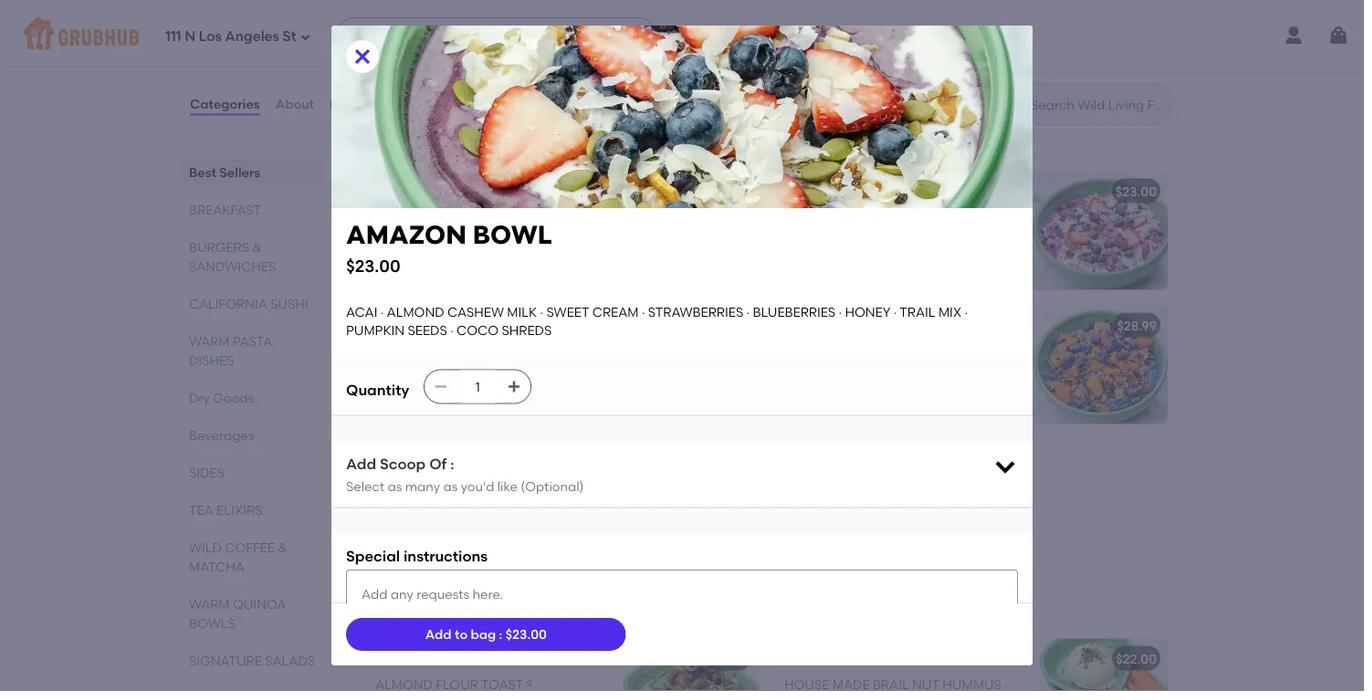 Task type: vqa. For each thing, say whether or not it's contained in the screenshot.
St
yes



Task type: locate. For each thing, give the bounding box(es) containing it.
0 horizontal spatial :
[[451, 455, 455, 473]]

small plates
[[361, 596, 506, 620]]

acai · almond cashew milk · honey blueberries · sweet cream  · granola · cinnamon · blue majick
[[376, 478, 587, 550]]

seeds
[[437, 265, 477, 281], [827, 265, 866, 281], [408, 323, 447, 339]]

almond inside acai · almond cashew milk · honey blueberries · sweet cream  · granola · cinnamon · blue majick
[[416, 478, 474, 494]]

blue
[[785, 318, 818, 334], [842, 344, 874, 360], [376, 534, 408, 550]]

warm pasta dishes
[[189, 333, 272, 368]]

0 vertical spatial &
[[252, 239, 262, 255]]

1 vertical spatial granola
[[431, 516, 497, 531]]

warm for warm quinoa bowls
[[189, 597, 230, 612]]

1 vertical spatial blue
[[842, 344, 874, 360]]

0 vertical spatial rose
[[785, 184, 820, 199]]

strawberries
[[477, 228, 573, 244], [887, 228, 982, 244], [648, 305, 744, 320], [376, 381, 471, 397]]

111
[[165, 28, 181, 45]]

as down of
[[444, 479, 458, 495]]

1 vertical spatial &
[[278, 540, 288, 555]]

seeds inside pitaya · almond cashew milk · sweet cream · strawberries · blueberries · honey · cacao nibs · chia seeds · rose water · coco shreds
[[827, 265, 866, 281]]

(optional)
[[521, 479, 584, 495]]

0 vertical spatial mix
[[561, 247, 585, 262]]

granola down papaya
[[785, 381, 850, 397]]

add
[[346, 455, 377, 473], [426, 627, 452, 643]]

0 vertical spatial shreds
[[531, 265, 581, 281]]

almond up chocolate
[[387, 305, 445, 320]]

0 vertical spatial granola
[[785, 381, 850, 397]]

bowl inside "amazon bowl $23.00"
[[473, 220, 553, 250]]

honey inside acai · almond cashew milk · honey blueberries · sweet cream  · granola · cinnamon · blue majick
[[376, 497, 421, 513]]

2 horizontal spatial blue
[[842, 344, 874, 360]]

acai · almond cashew milk · sweet cream · strawberries · blueberries · honey · trail mix · pumpkin seeds · coco shreds
[[376, 210, 591, 281], [346, 305, 972, 339]]

chocolate ganache · almond cashew milk · honey strawberries · sweet cream · bananas
[[376, 344, 593, 415]]

1 vertical spatial add
[[426, 627, 452, 643]]

st
[[283, 28, 296, 45]]

: right the bag
[[499, 627, 503, 643]]

almond
[[416, 210, 474, 225], [836, 210, 894, 225], [387, 305, 445, 320], [536, 344, 593, 360], [926, 344, 984, 360], [416, 478, 474, 494]]

blueberries inside pitaya · almond cashew milk · sweet cream · strawberries · blueberries · honey · cacao nibs · chia seeds · rose water · coco shreds
[[785, 247, 868, 262]]

cashew
[[477, 210, 534, 225], [897, 210, 953, 225], [448, 305, 504, 320], [376, 363, 432, 378], [477, 478, 534, 494]]

as
[[388, 479, 402, 495], [444, 479, 458, 495]]

0 horizontal spatial trail
[[522, 247, 558, 262]]

blueberries up chia
[[785, 247, 868, 262]]

salads
[[265, 653, 315, 669]]

honey inside chocolate ganache · almond cashew milk · honey strawberries · sweet cream · bananas
[[475, 363, 520, 378]]

warm inside warm quinoa bowls
[[189, 597, 230, 612]]

cream inside acai · almond cashew milk · honey blueberries · sweet cream  · granola · cinnamon · blue majick
[[376, 516, 422, 531]]

0 vertical spatial warm
[[189, 333, 230, 349]]

cream inside chocolate ganache · almond cashew milk · honey strawberries · sweet cream · bananas
[[526, 381, 573, 397]]

1 vertical spatial shreds
[[785, 284, 835, 300]]

tea elixirs
[[189, 503, 263, 518]]

tea
[[189, 503, 214, 518]]

svg image
[[300, 32, 311, 42], [725, 57, 746, 78], [434, 380, 449, 394], [993, 454, 1019, 479]]

amazon down amazon bowl
[[346, 220, 467, 250]]

almond down of
[[416, 478, 474, 494]]

1 horizontal spatial as
[[444, 479, 458, 495]]

almond right ganache
[[536, 344, 593, 360]]

: right of
[[451, 455, 455, 473]]

0 horizontal spatial mix
[[561, 247, 585, 262]]

categories
[[190, 96, 260, 112]]

acai for gift
[[376, 478, 407, 494]]

xocolatl bowl image
[[622, 306, 759, 425]]

small
[[361, 596, 428, 620]]

1 horizontal spatial trail
[[900, 305, 936, 320]]

1 vertical spatial :
[[499, 627, 503, 643]]

0 horizontal spatial blue
[[376, 534, 408, 550]]

select
[[346, 479, 385, 495]]

0 vertical spatial amazon
[[376, 184, 435, 199]]

honey down amazon bowl
[[468, 247, 513, 262]]

blueberries inside papaya · blue majik · almond milk · superfoods blueberries · granola · candied pecans
[[914, 363, 997, 378]]

amazon
[[376, 184, 435, 199], [346, 220, 467, 250]]

2 vertical spatial acai
[[376, 478, 407, 494]]

breakfast
[[189, 202, 261, 217]]

1 horizontal spatial granola
[[785, 381, 850, 397]]

0 horizontal spatial granola
[[431, 516, 497, 531]]

warm up bowls
[[189, 597, 230, 612]]

milk inside pitaya · almond cashew milk · sweet cream · strawberries · blueberries · honey · cacao nibs · chia seeds · rose water · coco shreds
[[957, 210, 987, 225]]

rose up pitaya
[[785, 184, 820, 199]]

seeds for rose bowl
[[827, 265, 866, 281]]

brazil nut hummus
[[785, 652, 924, 667]]

almond down amazon bowl
[[416, 210, 474, 225]]

warm quinoa bowls
[[189, 597, 286, 631]]

blue up papaya
[[785, 318, 818, 334]]

add up "select"
[[346, 455, 377, 473]]

1 horizontal spatial :
[[499, 627, 503, 643]]

strawberries inside pitaya · almond cashew milk · sweet cream · strawberries · blueberries · honey · cacao nibs · chia seeds · rose water · coco shreds
[[887, 228, 982, 244]]

burgers & sandwiches
[[189, 239, 276, 274]]

acai up chocolate
[[346, 305, 378, 320]]

bowl
[[438, 184, 477, 199], [823, 184, 862, 199], [473, 220, 553, 250], [450, 318, 489, 334], [877, 318, 916, 334]]

amazon inside "amazon bowl $23.00"
[[346, 220, 467, 250]]

almond inside pitaya · almond cashew milk · sweet cream · strawberries · blueberries · honey · cacao nibs · chia seeds · rose water · coco shreds
[[836, 210, 894, 225]]

$26.00
[[707, 318, 748, 334]]

seeds up chocolate
[[408, 323, 447, 339]]

as down scoop
[[388, 479, 402, 495]]

honey inside pitaya · almond cashew milk · sweet cream · strawberries · blueberries · honey · cacao nibs · chia seeds · rose water · coco shreds
[[877, 247, 923, 262]]

honey up water
[[877, 247, 923, 262]]

bowl for rose bowl
[[823, 184, 862, 199]]

pumpkin up xocolatl
[[376, 265, 434, 281]]

svg image
[[1328, 25, 1350, 47], [349, 28, 364, 43], [352, 46, 374, 68], [507, 380, 522, 394], [725, 524, 746, 546]]

amazon down soothie
[[376, 184, 435, 199]]

acai down amazon bowl
[[376, 210, 407, 225]]

2 as from the left
[[444, 479, 458, 495]]

amazon bowl
[[376, 184, 477, 199]]

1 horizontal spatial &
[[278, 540, 288, 555]]

& up sandwiches
[[252, 239, 262, 255]]

acai
[[376, 210, 407, 225], [346, 305, 378, 320], [376, 478, 407, 494]]

: inside add scoop of : select as many as you'd like (optional)
[[451, 455, 455, 473]]

: for add to bag
[[499, 627, 503, 643]]

blueberries down chia
[[753, 305, 836, 320]]

1 vertical spatial warm
[[189, 597, 230, 612]]

pitaya · almond cashew milk · sweet cream · strawberries · blueberries · honey · cacao nibs · chia seeds · rose water · coco shreds
[[785, 210, 1013, 300]]

water
[[913, 265, 956, 281]]

signature salads
[[189, 653, 315, 669]]

gift special image
[[622, 440, 759, 559]]

2 warm from the top
[[189, 597, 230, 612]]

acai down scoop
[[376, 478, 407, 494]]

sweet
[[376, 228, 418, 244], [785, 228, 828, 244], [547, 305, 590, 320], [480, 381, 523, 397], [516, 497, 559, 513]]

add left the to
[[426, 627, 452, 643]]

gift
[[376, 453, 405, 468]]

seeds up xocolatl bowl
[[437, 265, 477, 281]]

blueberries up the 'pecans'
[[914, 363, 997, 378]]

mix
[[561, 247, 585, 262], [939, 305, 962, 320]]

rose left water
[[875, 265, 910, 281]]

0 horizontal spatial as
[[388, 479, 402, 495]]

1 horizontal spatial add
[[426, 627, 452, 643]]

acai for amazon
[[376, 210, 407, 225]]

blueberries inside acai · almond cashew milk · honey blueberries · sweet cream  · granola · cinnamon · blue majick
[[424, 497, 507, 513]]

trail
[[522, 247, 558, 262], [900, 305, 936, 320]]

dry
[[189, 390, 210, 406]]

& right coffee
[[278, 540, 288, 555]]

amazon for amazon bowl
[[376, 184, 435, 199]]

1 vertical spatial trail
[[900, 305, 936, 320]]

cashew inside pitaya · almond cashew milk · sweet cream · strawberries · blueberries · honey · cacao nibs · chia seeds · rose water · coco shreds
[[897, 210, 953, 225]]

0 vertical spatial pumpkin
[[376, 265, 434, 281]]

california sushi
[[189, 296, 309, 312]]

bananas
[[376, 400, 439, 415]]

sandwiches
[[189, 259, 276, 274]]

seeds right chia
[[827, 265, 866, 281]]

granola up majick
[[431, 516, 497, 531]]

$23.00
[[707, 184, 748, 199], [1116, 184, 1158, 199], [346, 256, 401, 276], [506, 627, 547, 643]]

cashew inside chocolate ganache · almond cashew milk · honey strawberries · sweet cream · bananas
[[376, 363, 432, 378]]

soothie
[[361, 129, 450, 152]]

almond up the 'pecans'
[[926, 344, 984, 360]]

angeles
[[225, 28, 280, 45]]

0 horizontal spatial add
[[346, 455, 377, 473]]

brazil nut hummus image
[[1032, 639, 1169, 692]]

cashew inside acai · almond cashew milk · honey blueberries · sweet cream  · granola · cinnamon · blue majick
[[477, 478, 534, 494]]

amazon bowl $23.00
[[346, 220, 553, 276]]

cashew for amazon bowl
[[477, 210, 534, 225]]

0 vertical spatial acai · almond cashew milk · sweet cream · strawberries · blueberries · honey · trail mix · pumpkin seeds · coco shreds
[[376, 210, 591, 281]]

california
[[189, 296, 268, 312]]

almond down rose bowl
[[836, 210, 894, 225]]

1 horizontal spatial blue
[[785, 318, 818, 334]]

& inside wild coffee & matcha
[[278, 540, 288, 555]]

sellers
[[220, 164, 261, 180]]

amazon for amazon bowl $23.00
[[346, 220, 467, 250]]

bag
[[471, 627, 496, 643]]

1 vertical spatial rose
[[875, 265, 910, 281]]

cream inside pitaya · almond cashew milk · sweet cream · strawberries · blueberries · honey · cacao nibs · chia seeds · rose water · coco shreds
[[831, 228, 877, 244]]

granola
[[785, 381, 850, 397], [431, 516, 497, 531]]

elixirs
[[217, 503, 263, 518]]

honey down many in the bottom of the page
[[376, 497, 421, 513]]

·
[[410, 210, 413, 225], [570, 210, 573, 225], [830, 210, 833, 225], [990, 210, 993, 225], [471, 228, 474, 244], [576, 228, 579, 244], [880, 228, 883, 244], [985, 228, 988, 244], [462, 247, 465, 262], [516, 247, 520, 262], [588, 247, 591, 262], [871, 247, 874, 262], [926, 247, 929, 262], [480, 265, 483, 281], [785, 265, 788, 281], [869, 265, 872, 281], [959, 265, 963, 281], [381, 305, 384, 320], [540, 305, 544, 320], [642, 305, 645, 320], [747, 305, 750, 320], [839, 305, 842, 320], [894, 305, 897, 320], [965, 305, 969, 320], [451, 323, 454, 339], [529, 344, 532, 360], [835, 344, 838, 360], [920, 344, 923, 360], [468, 363, 472, 378], [818, 363, 821, 378], [1000, 363, 1003, 378], [474, 381, 477, 397], [576, 381, 579, 397], [853, 381, 856, 397], [410, 478, 413, 494], [570, 478, 573, 494], [510, 497, 513, 513], [425, 516, 428, 531], [500, 516, 503, 531], [583, 516, 587, 531]]

0 vertical spatial acai
[[376, 210, 407, 225]]

$22.00
[[1117, 652, 1158, 667]]

acai inside acai · almond cashew milk · honey blueberries · sweet cream  · granola · cinnamon · blue majick
[[376, 478, 407, 494]]

1 as from the left
[[388, 479, 402, 495]]

svg image inside "main navigation" navigation
[[300, 32, 311, 42]]

almond inside chocolate ganache · almond cashew milk · honey strawberries · sweet cream · bananas
[[536, 344, 593, 360]]

blueberries down you'd
[[424, 497, 507, 513]]

strawberries inside chocolate ganache · almond cashew milk · honey strawberries · sweet cream · bananas
[[376, 381, 471, 397]]

warm inside 'warm pasta dishes'
[[189, 333, 230, 349]]

warm quinoa bowls tab
[[189, 595, 317, 633]]

warm
[[189, 333, 230, 349], [189, 597, 230, 612]]

&
[[252, 239, 262, 255], [278, 540, 288, 555]]

search icon image
[[1002, 93, 1024, 115]]

1 horizontal spatial mix
[[939, 305, 962, 320]]

matcha
[[189, 559, 245, 575]]

1 vertical spatial amazon
[[346, 220, 467, 250]]

burgers
[[189, 239, 249, 255]]

candied
[[860, 381, 918, 397]]

goods
[[213, 390, 254, 406]]

1 vertical spatial mix
[[939, 305, 962, 320]]

2 vertical spatial blue
[[376, 534, 408, 550]]

1 warm from the top
[[189, 333, 230, 349]]

pumpkin up chocolate
[[346, 323, 405, 339]]

beverages tab
[[189, 426, 317, 445]]

warm up dishes
[[189, 333, 230, 349]]

of
[[430, 455, 447, 473]]

shreds
[[531, 265, 581, 281], [785, 284, 835, 300], [502, 323, 552, 339]]

1 horizontal spatial rose
[[875, 265, 910, 281]]

seeds for amazon bowl
[[437, 265, 477, 281]]

quinoa
[[233, 597, 286, 612]]

honey down ganache
[[475, 363, 520, 378]]

add inside add scoop of : select as many as you'd like (optional)
[[346, 455, 377, 473]]

0 vertical spatial :
[[451, 455, 455, 473]]

0 vertical spatial add
[[346, 455, 377, 473]]

0 horizontal spatial &
[[252, 239, 262, 255]]

dry goods
[[189, 390, 254, 406]]

sides
[[189, 465, 225, 481]]

blue up the superfoods
[[842, 344, 874, 360]]

bowl for amazon bowl $23.00
[[473, 220, 553, 250]]

0 vertical spatial trail
[[522, 247, 558, 262]]

granola inside papaya · blue majik · almond milk · superfoods blueberries · granola · candied pecans
[[785, 381, 850, 397]]

1 vertical spatial pumpkin
[[346, 323, 405, 339]]

blue left majick
[[376, 534, 408, 550]]

rose bowl
[[785, 184, 862, 199]]



Task type: describe. For each thing, give the bounding box(es) containing it.
best
[[189, 164, 216, 180]]

granola inside acai · almond cashew milk · honey blueberries · sweet cream  · granola · cinnamon · blue majick
[[431, 516, 497, 531]]

breakfast tab
[[189, 200, 317, 219]]

brushetta image
[[622, 639, 759, 692]]

about
[[276, 96, 314, 112]]

cashew for rose bowl
[[897, 210, 953, 225]]

pecans
[[921, 381, 974, 397]]

special
[[346, 547, 400, 565]]

bowl for xocolatl bowl
[[450, 318, 489, 334]]

milk inside papaya · blue majik · almond milk · superfoods blueberries · granola · candied pecans
[[785, 363, 815, 378]]

scoop
[[380, 455, 426, 473]]

wild
[[189, 540, 222, 555]]

dishes
[[189, 353, 234, 368]]

coffee
[[225, 540, 275, 555]]

shreds inside pitaya · almond cashew milk · sweet cream · strawberries · blueberries · honey · cacao nibs · chia seeds · rose water · coco shreds
[[785, 284, 835, 300]]

you'd
[[461, 479, 495, 495]]

Input item quantity number field
[[458, 370, 498, 403]]

blue inside papaya · blue majik · almond milk · superfoods blueberries · granola · candied pecans
[[842, 344, 874, 360]]

beverages
[[189, 428, 254, 443]]

coco inside pitaya · almond cashew milk · sweet cream · strawberries · blueberries · honey · cacao nibs · chia seeds · rose water · coco shreds
[[966, 265, 1008, 281]]

milk inside acai · almond cashew milk · honey blueberries · sweet cream  · granola · cinnamon · blue majick
[[537, 478, 567, 494]]

almond inside papaya · blue majik · almond milk · superfoods blueberries · granola · candied pecans
[[926, 344, 984, 360]]

best sellers tab
[[189, 163, 317, 182]]

1 vertical spatial acai · almond cashew milk · sweet cream · strawberries · blueberries · honey · trail mix · pumpkin seeds · coco shreds
[[346, 305, 972, 339]]

1 vertical spatial acai
[[346, 305, 378, 320]]

& inside burgers & sandwiches
[[252, 239, 262, 255]]

papaya · blue majik · almond milk · superfoods blueberries · granola · candied pecans
[[785, 344, 1003, 397]]

: for add scoop of :
[[451, 455, 455, 473]]

pitaya
[[785, 210, 827, 225]]

cacao
[[932, 247, 980, 262]]

gift special
[[376, 453, 463, 468]]

blueberries down amazon bowl
[[376, 247, 458, 262]]

add to bag : $23.00
[[426, 627, 547, 643]]

reviews
[[330, 96, 381, 112]]

$23.00 inside "amazon bowl $23.00"
[[346, 256, 401, 276]]

warm for warm pasta dishes
[[189, 333, 230, 349]]

papaya
[[785, 344, 832, 360]]

main navigation navigation
[[0, 0, 1365, 71]]

milk inside chocolate ganache · almond cashew milk · honey strawberries · sweet cream · bananas
[[435, 363, 465, 378]]

pasta
[[233, 333, 272, 349]]

many
[[405, 479, 440, 495]]

blue iguana bowl image
[[1032, 306, 1169, 425]]

iguana
[[821, 318, 874, 334]]

xocolatl bowl
[[376, 318, 489, 334]]

california sushi tab
[[189, 294, 317, 313]]

dry goods tab
[[189, 388, 317, 407]]

majick
[[411, 534, 461, 550]]

add for add scoop of :
[[346, 455, 377, 473]]

$20.99
[[708, 652, 748, 667]]

n
[[185, 28, 196, 45]]

sweet inside chocolate ganache · almond cashew milk · honey strawberries · sweet cream · bananas
[[480, 381, 523, 397]]

warm pasta dishes tab
[[189, 332, 317, 370]]

burgers & sandwiches tab
[[189, 238, 317, 276]]

brazil
[[785, 652, 831, 667]]

hummus
[[865, 652, 924, 667]]

Search Wild Living Foods search field
[[1030, 96, 1169, 113]]

chocolate
[[376, 344, 458, 360]]

like
[[498, 479, 518, 495]]

ganache
[[461, 344, 526, 360]]

soothie bowls
[[361, 129, 524, 152]]

111 n los angeles st
[[165, 28, 296, 45]]

2 vertical spatial shreds
[[502, 323, 552, 339]]

los
[[199, 28, 222, 45]]

brushetta
[[376, 652, 452, 667]]

superfoods
[[824, 363, 911, 378]]

0 vertical spatial blue
[[785, 318, 818, 334]]

$28.99
[[1118, 318, 1158, 334]]

amazon bowl image
[[622, 172, 759, 290]]

signature
[[189, 653, 262, 669]]

blue inside acai · almond cashew milk · honey blueberries · sweet cream  · granola · cinnamon · blue majick
[[376, 534, 408, 550]]

wild coffee & matcha tab
[[189, 538, 317, 577]]

reviews button
[[329, 71, 382, 137]]

blue iguana bowl
[[785, 318, 916, 334]]

sides tab
[[189, 463, 317, 482]]

sweet inside acai · almond cashew milk · honey blueberries · sweet cream  · granola · cinnamon · blue majick
[[516, 497, 559, 513]]

signature salads tab
[[189, 651, 317, 671]]

to
[[455, 627, 468, 643]]

instructions
[[404, 547, 488, 565]]

nibs
[[983, 247, 1013, 262]]

add scoop of : select as many as you'd like (optional)
[[346, 455, 584, 495]]

nut
[[834, 652, 861, 667]]

quantity
[[346, 381, 410, 399]]

chia
[[791, 265, 824, 281]]

tea elixirs tab
[[189, 501, 317, 520]]

bowls
[[189, 616, 236, 631]]

categories button
[[189, 71, 261, 137]]

cinnamon
[[506, 516, 580, 531]]

special instructions
[[346, 547, 488, 565]]

about button
[[275, 71, 315, 137]]

rose bowl image
[[1032, 172, 1169, 290]]

0 horizontal spatial rose
[[785, 184, 820, 199]]

special
[[408, 453, 463, 468]]

sushi
[[271, 296, 309, 312]]

plates
[[432, 596, 506, 620]]

crystal bowl image
[[622, 0, 759, 91]]

honey up majik
[[845, 305, 891, 320]]

bowls
[[454, 129, 524, 152]]

cashew for gift special
[[477, 478, 534, 494]]

rose inside pitaya · almond cashew milk · sweet cream · strawberries · blueberries · honey · cacao nibs · chia seeds · rose water · coco shreds
[[875, 265, 910, 281]]

sweet inside pitaya · almond cashew milk · sweet cream · strawberries · blueberries · honey · cacao nibs · chia seeds · rose water · coco shreds
[[785, 228, 828, 244]]

add for add to bag
[[426, 627, 452, 643]]

best sellers
[[189, 164, 261, 180]]

bowl for amazon bowl
[[438, 184, 477, 199]]

xocolatl
[[376, 318, 446, 334]]

wild coffee & matcha
[[189, 540, 288, 575]]

majik
[[877, 344, 917, 360]]



